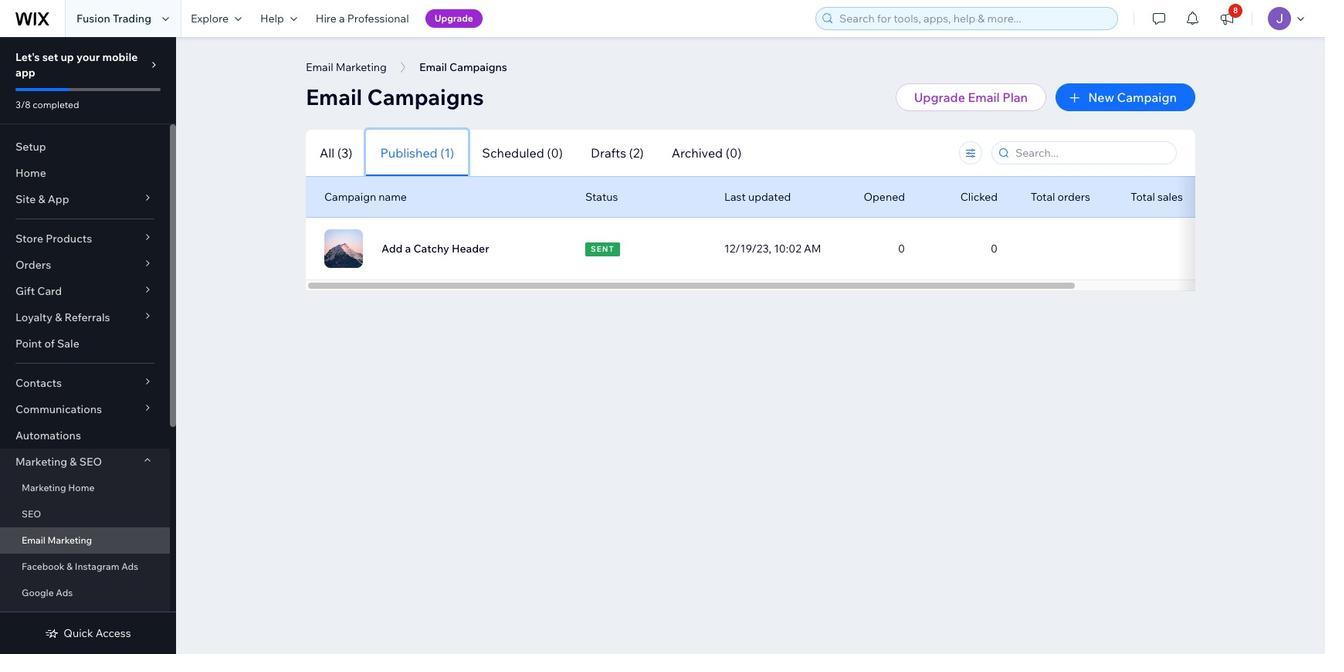 Task type: locate. For each thing, give the bounding box(es) containing it.
updated
[[748, 190, 791, 204]]

add a catchy header
[[381, 242, 489, 256]]

drafts
[[591, 145, 626, 160]]

1 horizontal spatial a
[[405, 242, 411, 256]]

0 vertical spatial seo
[[79, 455, 102, 469]]

a right hire
[[339, 12, 345, 25]]

1 vertical spatial ads
[[56, 587, 73, 598]]

& right loyalty
[[55, 310, 62, 324]]

setup link
[[0, 134, 170, 160]]

facebook & instagram ads
[[22, 561, 138, 572]]

store
[[15, 232, 43, 246]]

a
[[339, 12, 345, 25], [405, 242, 411, 256]]

2 total from the left
[[1131, 190, 1155, 204]]

new campaign
[[1088, 90, 1177, 105]]

0
[[898, 242, 905, 256], [991, 242, 998, 256]]

header
[[452, 242, 489, 256]]

3/8 completed
[[15, 99, 79, 110]]

plan
[[1003, 90, 1028, 105]]

seo
[[79, 455, 102, 469], [22, 508, 41, 520]]

let's set up your mobile app
[[15, 50, 138, 80]]

1 vertical spatial upgrade
[[914, 90, 965, 105]]

home down setup
[[15, 166, 46, 180]]

& right facebook
[[67, 561, 73, 572]]

marketing up email campaigns
[[336, 60, 387, 74]]

0 vertical spatial ads
[[121, 561, 138, 572]]

1 horizontal spatial (0)
[[726, 145, 742, 160]]

marketing down automations
[[15, 455, 67, 469]]

ads right instagram
[[121, 561, 138, 572]]

tab list
[[306, 129, 868, 176]]

total left sales
[[1131, 190, 1155, 204]]

gift
[[15, 284, 35, 298]]

0 horizontal spatial a
[[339, 12, 345, 25]]

last updated
[[724, 190, 791, 204]]

email campaigns
[[306, 83, 484, 110]]

seo link
[[0, 501, 170, 527]]

gift card
[[15, 284, 62, 298]]

archived (0) button
[[658, 129, 755, 176]]

store products button
[[0, 225, 170, 252]]

0 horizontal spatial campaign
[[324, 190, 376, 204]]

1 horizontal spatial seo
[[79, 455, 102, 469]]

access
[[96, 626, 131, 640]]

completed
[[33, 99, 79, 110]]

1 vertical spatial email marketing
[[22, 534, 92, 546]]

1 vertical spatial campaign
[[324, 190, 376, 204]]

published
[[380, 145, 438, 160]]

seo down marketing home
[[22, 508, 41, 520]]

0 vertical spatial a
[[339, 12, 345, 25]]

email marketing up facebook
[[22, 534, 92, 546]]

archived
[[672, 145, 723, 160]]

email marketing for email marketing link
[[22, 534, 92, 546]]

& for site
[[38, 192, 45, 206]]

1 horizontal spatial ads
[[121, 561, 138, 572]]

ads
[[121, 561, 138, 572], [56, 587, 73, 598]]

a right add
[[405, 242, 411, 256]]

upgrade inside upgrade 'button'
[[434, 12, 473, 24]]

site & app button
[[0, 186, 170, 212]]

& right site
[[38, 192, 45, 206]]

email marketing inside button
[[306, 60, 387, 74]]

site
[[15, 192, 36, 206]]

home
[[15, 166, 46, 180], [68, 482, 94, 493]]

campaigns
[[367, 83, 484, 110]]

& up marketing home link
[[70, 455, 77, 469]]

drafts (2)
[[591, 145, 644, 160]]

total for total sales
[[1131, 190, 1155, 204]]

1 vertical spatial seo
[[22, 508, 41, 520]]

(0) right 'archived'
[[726, 145, 742, 160]]

2 (0) from the left
[[726, 145, 742, 160]]

loyalty & referrals
[[15, 310, 110, 324]]

up
[[61, 50, 74, 64]]

automations link
[[0, 422, 170, 449]]

total
[[1031, 190, 1055, 204], [1131, 190, 1155, 204]]

1 horizontal spatial 0
[[991, 242, 998, 256]]

email marketing
[[306, 60, 387, 74], [22, 534, 92, 546]]

ads right google
[[56, 587, 73, 598]]

app
[[15, 66, 35, 80]]

(3)
[[337, 145, 352, 160]]

0 horizontal spatial total
[[1031, 190, 1055, 204]]

help button
[[251, 0, 306, 37]]

email inside sidebar element
[[22, 534, 45, 546]]

professional
[[347, 12, 409, 25]]

home down marketing & seo dropdown button
[[68, 482, 94, 493]]

drafts (2) button
[[577, 129, 658, 176]]

8 button
[[1210, 0, 1244, 37]]

communications
[[15, 402, 102, 416]]

(0) for archived (0)
[[726, 145, 742, 160]]

loyalty
[[15, 310, 53, 324]]

email down email marketing button on the top left
[[306, 83, 362, 110]]

1 horizontal spatial total
[[1131, 190, 1155, 204]]

campaign inside button
[[1117, 90, 1177, 105]]

a for hire
[[339, 12, 345, 25]]

1 horizontal spatial email marketing
[[306, 60, 387, 74]]

1 (0) from the left
[[547, 145, 563, 160]]

1 horizontal spatial home
[[68, 482, 94, 493]]

0 horizontal spatial upgrade
[[434, 12, 473, 24]]

&
[[38, 192, 45, 206], [55, 310, 62, 324], [70, 455, 77, 469], [67, 561, 73, 572]]

Search... field
[[1011, 142, 1171, 164]]

marketing down marketing & seo
[[22, 482, 66, 493]]

campaign left "name"
[[324, 190, 376, 204]]

0 horizontal spatial 0
[[898, 242, 905, 256]]

upgrade left plan
[[914, 90, 965, 105]]

12/19/23, 10:02 am
[[724, 242, 821, 256]]

0 vertical spatial home
[[15, 166, 46, 180]]

last
[[724, 190, 746, 204]]

(0)
[[547, 145, 563, 160], [726, 145, 742, 160]]

orders button
[[0, 252, 170, 278]]

1 vertical spatial home
[[68, 482, 94, 493]]

upgrade
[[434, 12, 473, 24], [914, 90, 965, 105]]

1 horizontal spatial upgrade
[[914, 90, 965, 105]]

0 vertical spatial email marketing
[[306, 60, 387, 74]]

orders
[[1058, 190, 1090, 204]]

total left orders
[[1031, 190, 1055, 204]]

point
[[15, 337, 42, 351]]

0 down clicked
[[991, 242, 998, 256]]

marketing inside marketing & seo dropdown button
[[15, 455, 67, 469]]

new
[[1088, 90, 1114, 105]]

marketing & seo
[[15, 455, 102, 469]]

marketing up facebook & instagram ads
[[48, 534, 92, 546]]

0 horizontal spatial email marketing
[[22, 534, 92, 546]]

3/8
[[15, 99, 31, 110]]

hire a professional
[[316, 12, 409, 25]]

& inside dropdown button
[[55, 310, 62, 324]]

upgrade for upgrade
[[434, 12, 473, 24]]

(0) right scheduled
[[547, 145, 563, 160]]

email inside button
[[306, 60, 333, 74]]

quick
[[64, 626, 93, 640]]

0 vertical spatial upgrade
[[434, 12, 473, 24]]

email left plan
[[968, 90, 1000, 105]]

upgrade inside upgrade email plan button
[[914, 90, 965, 105]]

campaign right new
[[1117, 90, 1177, 105]]

email down hire
[[306, 60, 333, 74]]

0 horizontal spatial home
[[15, 166, 46, 180]]

0 vertical spatial campaign
[[1117, 90, 1177, 105]]

upgrade right professional
[[434, 12, 473, 24]]

0 horizontal spatial (0)
[[547, 145, 563, 160]]

0 horizontal spatial ads
[[56, 587, 73, 598]]

1 vertical spatial a
[[405, 242, 411, 256]]

email up facebook
[[22, 534, 45, 546]]

1 horizontal spatial campaign
[[1117, 90, 1177, 105]]

email marketing inside sidebar element
[[22, 534, 92, 546]]

seo down automations link
[[79, 455, 102, 469]]

Search for tools, apps, help & more... field
[[835, 8, 1113, 29]]

& for loyalty
[[55, 310, 62, 324]]

0 down opened
[[898, 242, 905, 256]]

marketing
[[336, 60, 387, 74], [15, 455, 67, 469], [22, 482, 66, 493], [48, 534, 92, 546]]

communications button
[[0, 396, 170, 422]]

ads inside 'link'
[[56, 587, 73, 598]]

1 total from the left
[[1031, 190, 1055, 204]]

email marketing down "hire a professional"
[[306, 60, 387, 74]]

total for total orders
[[1031, 190, 1055, 204]]

email marketing link
[[0, 527, 170, 554]]



Task type: describe. For each thing, give the bounding box(es) containing it.
new campaign button
[[1056, 83, 1195, 111]]

app
[[48, 192, 69, 206]]

point of sale
[[15, 337, 79, 351]]

opened
[[864, 190, 905, 204]]

marketing home
[[22, 482, 94, 493]]

marketing inside email marketing button
[[336, 60, 387, 74]]

add a catchy header image
[[324, 229, 363, 268]]

set
[[42, 50, 58, 64]]

a for add
[[405, 242, 411, 256]]

scheduled (0) button
[[468, 129, 577, 176]]

name
[[379, 190, 407, 204]]

store products
[[15, 232, 92, 246]]

sale
[[57, 337, 79, 351]]

your
[[76, 50, 100, 64]]

setup
[[15, 140, 46, 154]]

explore
[[191, 12, 229, 25]]

all (3) button
[[306, 129, 366, 176]]

archived (0)
[[672, 145, 742, 160]]

upgrade email plan button
[[895, 83, 1046, 111]]

add
[[381, 242, 403, 256]]

marketing inside email marketing link
[[48, 534, 92, 546]]

products
[[46, 232, 92, 246]]

(1)
[[440, 145, 454, 160]]

total orders
[[1031, 190, 1090, 204]]

email marketing for email marketing button on the top left
[[306, 60, 387, 74]]

email marketing button
[[298, 56, 394, 79]]

email inside button
[[968, 90, 1000, 105]]

published (1) button
[[366, 129, 468, 176]]

& for facebook
[[67, 561, 73, 572]]

home inside home link
[[15, 166, 46, 180]]

marketing & seo button
[[0, 449, 170, 475]]

2 0 from the left
[[991, 242, 998, 256]]

campaign name
[[324, 190, 407, 204]]

scheduled
[[482, 145, 544, 160]]

sent
[[591, 244, 614, 254]]

home inside marketing home link
[[68, 482, 94, 493]]

total sales
[[1131, 190, 1183, 204]]

fusion trading
[[76, 12, 151, 25]]

0 horizontal spatial seo
[[22, 508, 41, 520]]

quick access
[[64, 626, 131, 640]]

home link
[[0, 160, 170, 186]]

(0) for scheduled (0)
[[547, 145, 563, 160]]

loyalty & referrals button
[[0, 304, 170, 330]]

upgrade for upgrade email plan
[[914, 90, 965, 105]]

catchy
[[413, 242, 449, 256]]

trading
[[113, 12, 151, 25]]

all (3)
[[320, 145, 352, 160]]

sidebar element
[[0, 37, 176, 654]]

10:02 am
[[774, 242, 821, 256]]

mobile
[[102, 50, 138, 64]]

1 0 from the left
[[898, 242, 905, 256]]

card
[[37, 284, 62, 298]]

upgrade email plan
[[914, 90, 1028, 105]]

all
[[320, 145, 334, 160]]

sales
[[1158, 190, 1183, 204]]

google
[[22, 587, 54, 598]]

seo inside dropdown button
[[79, 455, 102, 469]]

gift card button
[[0, 278, 170, 304]]

scheduled (0)
[[482, 145, 563, 160]]

orders
[[15, 258, 51, 272]]

instagram
[[75, 561, 119, 572]]

(2)
[[629, 145, 644, 160]]

automations
[[15, 429, 81, 442]]

& for marketing
[[70, 455, 77, 469]]

12/19/23,
[[724, 242, 771, 256]]

marketing inside marketing home link
[[22, 482, 66, 493]]

site & app
[[15, 192, 69, 206]]

contacts
[[15, 376, 62, 390]]

tab list containing all (3)
[[306, 129, 868, 176]]

contacts button
[[0, 370, 170, 396]]

facebook & instagram ads link
[[0, 554, 170, 580]]

quick access button
[[45, 626, 131, 640]]

google ads link
[[0, 580, 170, 606]]

fusion
[[76, 12, 110, 25]]

point of sale link
[[0, 330, 170, 357]]

status
[[585, 190, 618, 204]]

hire a professional link
[[306, 0, 418, 37]]

clicked
[[960, 190, 998, 204]]

let's
[[15, 50, 40, 64]]

facebook
[[22, 561, 65, 572]]

google ads
[[22, 587, 73, 598]]

referrals
[[64, 310, 110, 324]]

8
[[1233, 5, 1238, 15]]

help
[[260, 12, 284, 25]]

of
[[44, 337, 55, 351]]



Task type: vqa. For each thing, say whether or not it's contained in the screenshot.
Email Marketing to the top
yes



